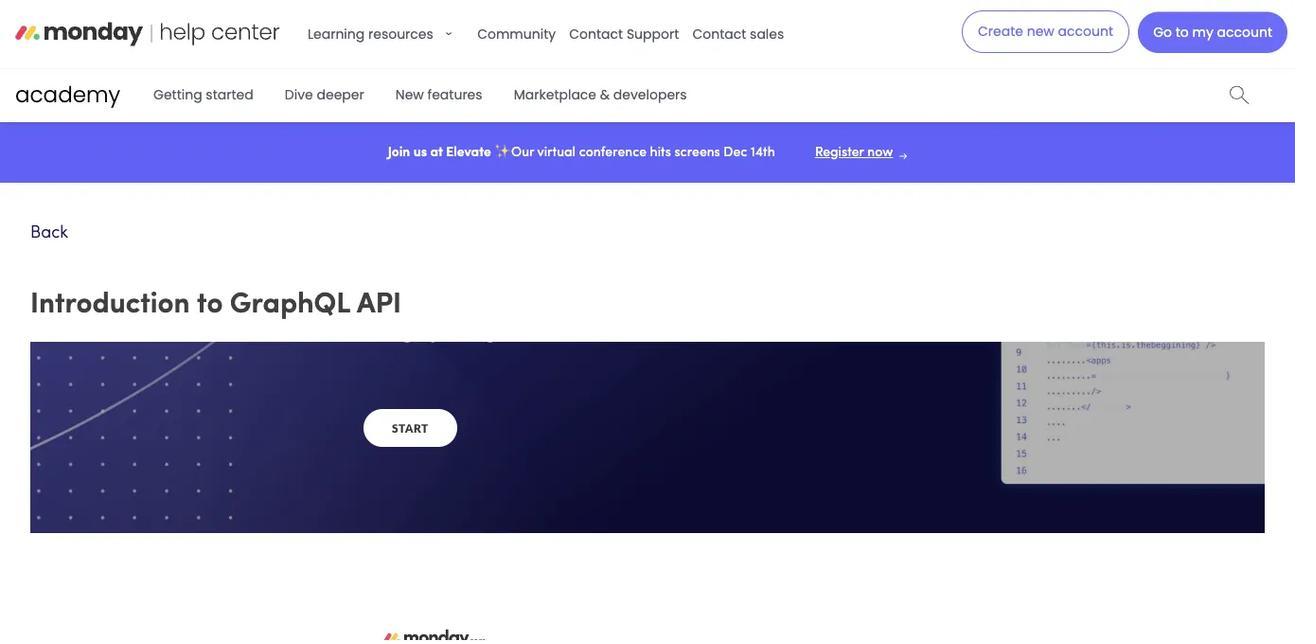 Task type: describe. For each thing, give the bounding box(es) containing it.
hits
[[650, 146, 671, 160]]

dec
[[724, 146, 748, 160]]

create
[[978, 22, 1024, 41]]

learning
[[308, 25, 365, 43]]

features
[[428, 86, 483, 104]]

0 horizontal spatial account
[[1058, 22, 1114, 41]]

support
[[627, 25, 679, 43]]

contact support
[[569, 25, 679, 43]]

back link
[[30, 225, 68, 242]]

✨
[[495, 146, 508, 160]]

contact for contact sales
[[693, 25, 747, 43]]

register
[[815, 146, 864, 160]]

register now link
[[815, 146, 908, 160]]

developers
[[614, 86, 687, 104]]

new features link
[[384, 78, 494, 112]]

now
[[868, 146, 893, 160]]

conference
[[579, 146, 647, 160]]

to for graphql
[[197, 291, 223, 320]]

api
[[357, 291, 402, 320]]

dive deeper link
[[274, 78, 376, 112]]

create new account link
[[962, 10, 1130, 53]]

introduction
[[30, 291, 190, 320]]

new
[[396, 86, 424, 104]]

contact for contact support
[[569, 25, 623, 43]]

learning resources link
[[303, 15, 469, 53]]

community link
[[473, 15, 561, 53]]

&
[[600, 86, 610, 104]]

contact sales
[[693, 25, 784, 43]]

create new account
[[978, 22, 1114, 41]]

new
[[1027, 22, 1055, 41]]

virtual
[[537, 146, 576, 160]]

academy
[[15, 79, 120, 109]]

new features
[[396, 86, 483, 104]]

started
[[206, 86, 254, 104]]



Task type: vqa. For each thing, say whether or not it's contained in the screenshot.
Elevate
yes



Task type: locate. For each thing, give the bounding box(es) containing it.
account
[[1058, 22, 1114, 41], [1217, 23, 1273, 41]]

our
[[511, 146, 534, 160]]

introduction to graphql api
[[30, 291, 402, 320]]

14th
[[751, 146, 775, 160]]

1 horizontal spatial contact
[[693, 25, 747, 43]]

contact left the support
[[569, 25, 623, 43]]

marketplace & developers
[[514, 86, 687, 104]]

at
[[430, 146, 443, 160]]

community
[[477, 25, 556, 43]]

to left "graphql"
[[197, 291, 223, 320]]

search logo image
[[1230, 85, 1250, 104]]

contact
[[569, 25, 623, 43], [693, 25, 747, 43]]

graphql
[[230, 291, 350, 320]]

elevate
[[446, 146, 491, 160]]

join us at elevate ✨ our virtual conference hits screens dec 14th
[[388, 146, 775, 160]]

2 contact from the left
[[693, 25, 747, 43]]

1 horizontal spatial to
[[1176, 23, 1189, 41]]

1 contact from the left
[[569, 25, 623, 43]]

0 vertical spatial to
[[1176, 23, 1189, 41]]

getting
[[153, 86, 202, 104]]

getting started link
[[142, 78, 265, 112]]

learning resources
[[308, 25, 434, 43]]

academy link
[[15, 78, 120, 113]]

contact sales link
[[688, 15, 789, 53]]

to
[[1176, 23, 1189, 41], [197, 291, 223, 320]]

back
[[30, 225, 68, 242]]

us
[[414, 146, 427, 160]]

0 horizontal spatial contact
[[569, 25, 623, 43]]

go
[[1154, 23, 1172, 41]]

screens
[[675, 146, 720, 160]]

marketplace & developers link
[[503, 78, 699, 112]]

marketplace
[[514, 86, 597, 104]]

join
[[388, 146, 410, 160]]

deeper
[[317, 86, 364, 104]]

my
[[1193, 23, 1214, 41]]

0 horizontal spatial to
[[197, 291, 223, 320]]

monday.com logo image
[[15, 15, 280, 53]]

1 vertical spatial to
[[197, 291, 223, 320]]

dive deeper
[[285, 86, 364, 104]]

sales
[[750, 25, 784, 43]]

account right my
[[1217, 23, 1273, 41]]

account right new
[[1058, 22, 1114, 41]]

resources
[[368, 25, 434, 43]]

1 horizontal spatial account
[[1217, 23, 1273, 41]]

dive
[[285, 86, 313, 104]]

contact left sales
[[693, 25, 747, 43]]

register now
[[815, 146, 893, 160]]

to for my
[[1176, 23, 1189, 41]]

contact inside 'link'
[[693, 25, 747, 43]]

go to my account
[[1154, 23, 1273, 41]]

to right go
[[1176, 23, 1189, 41]]

go to my account link
[[1138, 12, 1288, 53]]

getting started
[[153, 86, 254, 104]]

contact support link
[[565, 15, 684, 53]]



